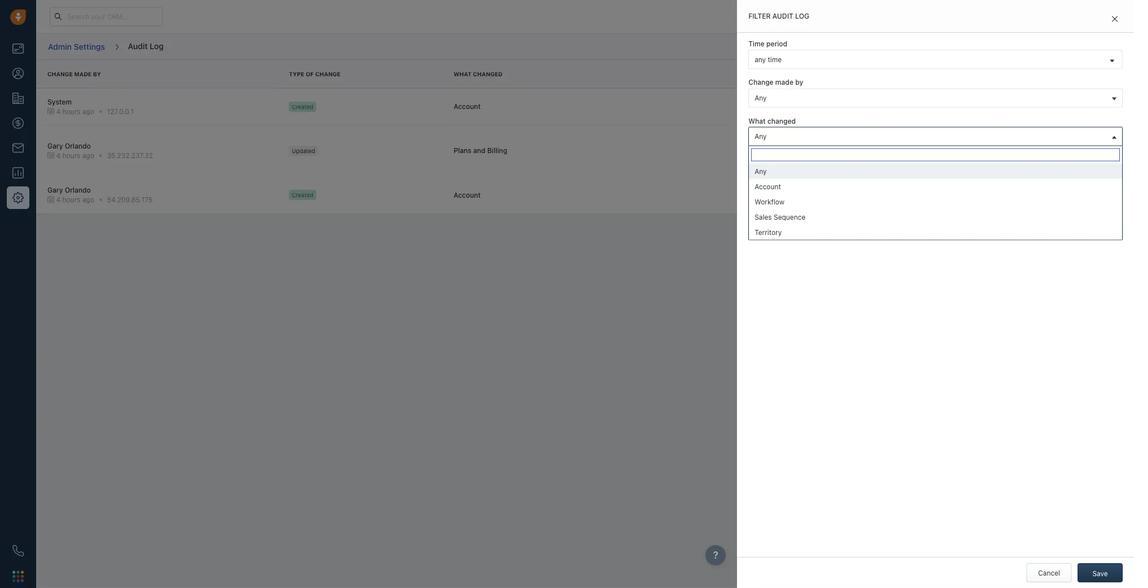 Task type: locate. For each thing, give the bounding box(es) containing it.
time
[[749, 40, 765, 48]]

created an account on the sales enterprise plan, for orlandogary85@gmail.com
[[808, 100, 1063, 108]]

created down updated
[[292, 192, 314, 198]]

territory option
[[749, 225, 1123, 240]]

2 any from the top
[[755, 132, 767, 140]]

hours for 54.209.65.175
[[62, 196, 80, 204]]

change inside dialog
[[749, 78, 774, 86]]

1 vertical spatial hours
[[62, 152, 80, 159]]

ago left 35.232.237.32
[[82, 152, 94, 159]]

created for 54.209.65.175
[[292, 192, 314, 198]]

ago left '127.0.0.1'
[[82, 107, 94, 115]]

4 hours ago left 54.209.65.175 on the top
[[56, 196, 94, 204]]

any for any dropdown button
[[755, 132, 767, 140]]

sales right the
[[895, 100, 912, 108]]

0 vertical spatial any
[[755, 94, 767, 102]]

change down any
[[749, 78, 774, 86]]

change for change made by
[[749, 78, 774, 86]]

1 any from the top
[[755, 94, 767, 102]]

account up workflow
[[755, 182, 781, 190]]

0 vertical spatial added
[[808, 135, 829, 143]]

created left the an
[[808, 100, 834, 108]]

orlando for 35.232.237.32
[[65, 142, 91, 150]]

period
[[767, 40, 788, 48]]

2 orlando from the top
[[65, 186, 91, 194]]

2 gary orlando from the top
[[47, 186, 91, 194]]

what changed
[[749, 117, 796, 125]]

2 4 hours ago from the top
[[56, 152, 94, 159]]

1 gary orlando from the top
[[47, 142, 91, 150]]

of
[[874, 135, 880, 143]]

0 vertical spatial what
[[454, 71, 472, 77]]

sequence
[[774, 213, 806, 221]]

save button
[[1078, 563, 1123, 583]]

0 vertical spatial 4
[[56, 107, 61, 115]]

1 vertical spatial sales
[[755, 213, 772, 221]]

1 4 hours ago from the top
[[56, 107, 94, 115]]

3 ago from the top
[[82, 196, 94, 204]]

0 horizontal spatial audit
[[128, 41, 148, 50]]

sales up territory
[[755, 213, 772, 221]]

filter button
[[1078, 37, 1123, 56]]

1 orlando from the top
[[65, 142, 91, 150]]

0 vertical spatial filter
[[749, 12, 771, 20]]

gary orlando for 35.232.237.32
[[47, 142, 91, 150]]

0 horizontal spatial sales
[[755, 213, 772, 221]]

updated
[[292, 147, 315, 154]]

0 vertical spatial ago
[[82, 107, 94, 115]]

admin settings link
[[47, 38, 105, 55]]

any time
[[755, 55, 782, 63]]

54.209.65.175
[[107, 196, 153, 204]]

2 vertical spatial any
[[755, 167, 767, 175]]

added left total at the top right
[[808, 135, 829, 143]]

orlando for 54.209.65.175
[[65, 186, 91, 194]]

None search field
[[752, 148, 1120, 161]]

list box
[[749, 164, 1123, 240]]

ago left 54.209.65.175 on the top
[[82, 196, 94, 204]]

0 vertical spatial gary orlando
[[47, 142, 91, 150]]

0 vertical spatial changed
[[473, 71, 503, 77]]

what inside dialog
[[749, 117, 766, 125]]

gary
[[47, 142, 63, 150], [47, 186, 63, 194]]

any inside dropdown button
[[755, 132, 767, 140]]

created down type
[[292, 103, 314, 110]]

2 vertical spatial account
[[454, 191, 481, 199]]

0 vertical spatial log
[[796, 12, 810, 20]]

any time link
[[749, 50, 1122, 68]]

1 horizontal spatial sales
[[895, 100, 912, 108]]

of
[[306, 71, 314, 77]]

any down what changed
[[755, 132, 767, 140]]

2 vertical spatial 4 hours ago
[[56, 196, 94, 204]]

any button
[[749, 127, 1123, 146]]

change right of
[[315, 71, 341, 77]]

4 hours ago
[[56, 107, 94, 115], [56, 152, 94, 159], [56, 196, 94, 204]]

1 4 from the top
[[56, 107, 61, 115]]

audit up period
[[773, 12, 794, 20]]

0 horizontal spatial change
[[47, 71, 73, 77]]

orlando
[[65, 142, 91, 150], [65, 186, 91, 194]]

1 hours from the top
[[62, 107, 80, 115]]

to
[[923, 154, 929, 162]]

1 vertical spatial gary orlando
[[47, 186, 91, 194]]

added left subscription
[[808, 144, 829, 152]]

sales sequence option
[[749, 209, 1123, 225]]

log
[[796, 12, 810, 20], [150, 41, 164, 50]]

workflow option
[[749, 194, 1123, 209]]

2 vertical spatial hours
[[62, 196, 80, 204]]

any inside 'option'
[[755, 167, 767, 175]]

2 ago from the top
[[82, 152, 94, 159]]

gary for 54.209.65.175
[[47, 186, 63, 194]]

sales
[[895, 100, 912, 108], [755, 213, 772, 221]]

system
[[47, 98, 72, 106]]

1 horizontal spatial filter
[[1097, 43, 1114, 51]]

1 horizontal spatial changed
[[808, 154, 837, 162]]

any
[[755, 94, 767, 102], [755, 132, 767, 140], [755, 167, 767, 175]]

1 vertical spatial ago
[[82, 152, 94, 159]]

audit inside dialog
[[773, 12, 794, 20]]

audit down search your crm... text field
[[128, 41, 148, 50]]

1 vertical spatial orlando
[[65, 186, 91, 194]]

hours
[[62, 107, 80, 115], [62, 152, 80, 159], [62, 196, 80, 204]]

1 vertical spatial changed
[[808, 154, 837, 162]]

1 ago from the top
[[82, 107, 94, 115]]

0 vertical spatial orlando
[[65, 142, 91, 150]]

users
[[882, 135, 899, 143]]

1 vertical spatial any
[[755, 132, 767, 140]]

0 horizontal spatial what
[[454, 71, 472, 77]]

hours for 35.232.237.32
[[62, 152, 80, 159]]

1 vertical spatial 4 hours ago
[[56, 152, 94, 159]]

filter
[[749, 12, 771, 20], [1097, 43, 1114, 51]]

1 vertical spatial filter
[[1097, 43, 1114, 51]]

1 horizontal spatial log
[[796, 12, 810, 20]]

2 vertical spatial ago
[[82, 196, 94, 204]]

3 4 hours ago from the top
[[56, 196, 94, 204]]

plans and billing
[[454, 147, 508, 155]]

account
[[454, 103, 481, 111], [755, 182, 781, 190], [454, 191, 481, 199]]

1 vertical spatial added
[[808, 144, 829, 152]]

0 horizontal spatial log
[[150, 41, 164, 50]]

2 horizontal spatial change
[[749, 78, 774, 86]]

gary orlando for 54.209.65.175
[[47, 186, 91, 194]]

4 hours ago for 35.232.237.32
[[56, 152, 94, 159]]

by
[[93, 71, 101, 77]]

ago for 35.232.237.32
[[82, 152, 94, 159]]

filter for filter
[[1097, 43, 1114, 51]]

change
[[47, 71, 73, 77], [315, 71, 341, 77], [749, 78, 774, 86]]

settings
[[74, 42, 105, 51]]

0 vertical spatial account
[[454, 103, 481, 111]]

any down change made by
[[755, 94, 767, 102]]

1 vertical spatial what
[[749, 117, 766, 125]]

0 vertical spatial 4 hours ago
[[56, 107, 94, 115]]

2 added from the top
[[808, 144, 829, 152]]

1 vertical spatial account
[[755, 182, 781, 190]]

gary orlando
[[47, 142, 91, 150], [47, 186, 91, 194]]

4
[[56, 107, 61, 115], [56, 152, 61, 159], [56, 196, 61, 204]]

save
[[1093, 570, 1108, 577]]

1 vertical spatial audit
[[128, 41, 148, 50]]

cancel
[[1039, 569, 1061, 577]]

0 vertical spatial hours
[[62, 107, 80, 115]]

admin
[[48, 42, 72, 51]]

filter audit log
[[749, 12, 810, 20]]

change left made
[[47, 71, 73, 77]]

made
[[776, 78, 794, 86]]

filter inside button
[[1097, 43, 1114, 51]]

what
[[454, 71, 472, 77], [749, 117, 766, 125]]

4 hours ago down system
[[56, 107, 94, 115]]

audit
[[773, 12, 794, 20], [128, 41, 148, 50]]

2 4 from the top
[[56, 152, 61, 159]]

account inside option
[[755, 182, 781, 190]]

subscription
[[831, 144, 870, 152]]

3 4 from the top
[[56, 196, 61, 204]]

1 vertical spatial gary
[[47, 186, 63, 194]]

what for what changed
[[749, 117, 766, 125]]

0 vertical spatial audit
[[773, 12, 794, 20]]

1 vertical spatial 4
[[56, 152, 61, 159]]

dialog containing filter audit log
[[737, 0, 1135, 588]]

audit log
[[128, 41, 164, 50]]

2 hours from the top
[[62, 152, 80, 159]]

1 vertical spatial log
[[150, 41, 164, 50]]

orlandogary85@gmail.com
[[977, 100, 1063, 108]]

35.232.237.32
[[107, 152, 153, 159]]

created
[[808, 100, 834, 108], [292, 103, 314, 110], [292, 192, 314, 198]]

2 vertical spatial 4
[[56, 196, 61, 204]]

any inside button
[[755, 94, 767, 102]]

what for what changed
[[454, 71, 472, 77]]

3 any from the top
[[755, 167, 767, 175]]

added
[[808, 135, 829, 143], [808, 144, 829, 152]]

account down what changed
[[454, 103, 481, 111]]

1 gary from the top
[[47, 142, 63, 150]]

100
[[901, 135, 913, 143]]

filter inside dialog
[[749, 12, 771, 20]]

dialog
[[737, 0, 1135, 588]]

by
[[796, 78, 804, 86]]

any up workflow
[[755, 167, 767, 175]]

territory
[[755, 228, 782, 236]]

plan,
[[949, 100, 964, 108]]

account down plans
[[454, 191, 481, 199]]

changed
[[473, 71, 503, 77], [808, 154, 837, 162]]

currency
[[872, 144, 901, 152]]

1 horizontal spatial audit
[[773, 12, 794, 20]]

made
[[74, 71, 92, 77]]

an
[[836, 100, 843, 108]]

what changed
[[454, 71, 503, 77]]

2 gary from the top
[[47, 186, 63, 194]]

type
[[289, 71, 304, 77]]

0 vertical spatial gary
[[47, 142, 63, 150]]

1 horizontal spatial what
[[749, 117, 766, 125]]

created for 127.0.0.1
[[292, 103, 314, 110]]

0 horizontal spatial filter
[[749, 12, 771, 20]]

4 hours ago left 35.232.237.32
[[56, 152, 94, 159]]

3 hours from the top
[[62, 196, 80, 204]]

ago
[[82, 107, 94, 115], [82, 152, 94, 159], [82, 196, 94, 204]]



Task type: vqa. For each thing, say whether or not it's contained in the screenshot.
Import your Data in the left of the page
no



Task type: describe. For each thing, give the bounding box(es) containing it.
added total number of users 100 added subscription currency usd changed billing cycle from monthly to annual
[[808, 135, 953, 162]]

4 hours ago for 127.0.0.1
[[56, 107, 94, 115]]

workflow
[[755, 198, 785, 206]]

0 horizontal spatial changed
[[473, 71, 503, 77]]

cancel button
[[1027, 563, 1072, 583]]

billing
[[487, 147, 508, 155]]

127.0.0.1
[[107, 107, 134, 115]]

4 for 127.0.0.1
[[56, 107, 61, 115]]

number
[[847, 135, 872, 143]]

changed
[[768, 117, 796, 125]]

account option
[[749, 179, 1123, 194]]

gary for 35.232.237.32
[[47, 142, 63, 150]]

phone image
[[12, 545, 24, 557]]

account
[[845, 100, 871, 108]]

and
[[473, 147, 486, 155]]

sales sequence
[[755, 213, 806, 221]]

any for any button
[[755, 94, 767, 102]]

1 added from the top
[[808, 135, 829, 143]]

from
[[879, 154, 893, 162]]

change for change made by
[[47, 71, 73, 77]]

filter for filter audit log
[[749, 12, 771, 20]]

1 horizontal spatial change
[[315, 71, 341, 77]]

total
[[831, 135, 845, 143]]

list box containing any
[[749, 164, 1123, 240]]

billing
[[839, 154, 858, 162]]

monthly
[[895, 154, 921, 162]]

for
[[966, 100, 975, 108]]

change made by
[[749, 78, 804, 86]]

log inside dialog
[[796, 12, 810, 20]]

4 for 35.232.237.32
[[56, 152, 61, 159]]

any
[[755, 55, 766, 63]]

hours for 127.0.0.1
[[62, 107, 80, 115]]

admin settings
[[48, 42, 105, 51]]

the
[[883, 100, 893, 108]]

annual
[[931, 154, 953, 162]]

4 for 54.209.65.175
[[56, 196, 61, 204]]

4 hours ago for 54.209.65.175
[[56, 196, 94, 204]]

sales inside the sales sequence option
[[755, 213, 772, 221]]

cycle
[[860, 154, 877, 162]]

ago for 54.209.65.175
[[82, 196, 94, 204]]

time
[[768, 55, 782, 63]]

any for list box containing any
[[755, 167, 767, 175]]

on
[[873, 100, 881, 108]]

phone element
[[7, 540, 29, 562]]

type of change
[[289, 71, 341, 77]]

time period
[[749, 40, 788, 48]]

change made by
[[47, 71, 101, 77]]

Search your CRM... text field
[[50, 7, 163, 26]]

ago for 127.0.0.1
[[82, 107, 94, 115]]

any option
[[749, 164, 1123, 179]]

enterprise
[[914, 100, 947, 108]]

0 vertical spatial sales
[[895, 100, 912, 108]]

plans
[[454, 147, 472, 155]]

changed inside the added total number of users 100 added subscription currency usd changed billing cycle from monthly to annual
[[808, 154, 837, 162]]

usd
[[902, 144, 917, 152]]

account for 54.209.65.175
[[454, 191, 481, 199]]

any button
[[749, 88, 1123, 108]]

freshworks switcher image
[[12, 571, 24, 582]]

account for 127.0.0.1
[[454, 103, 481, 111]]



